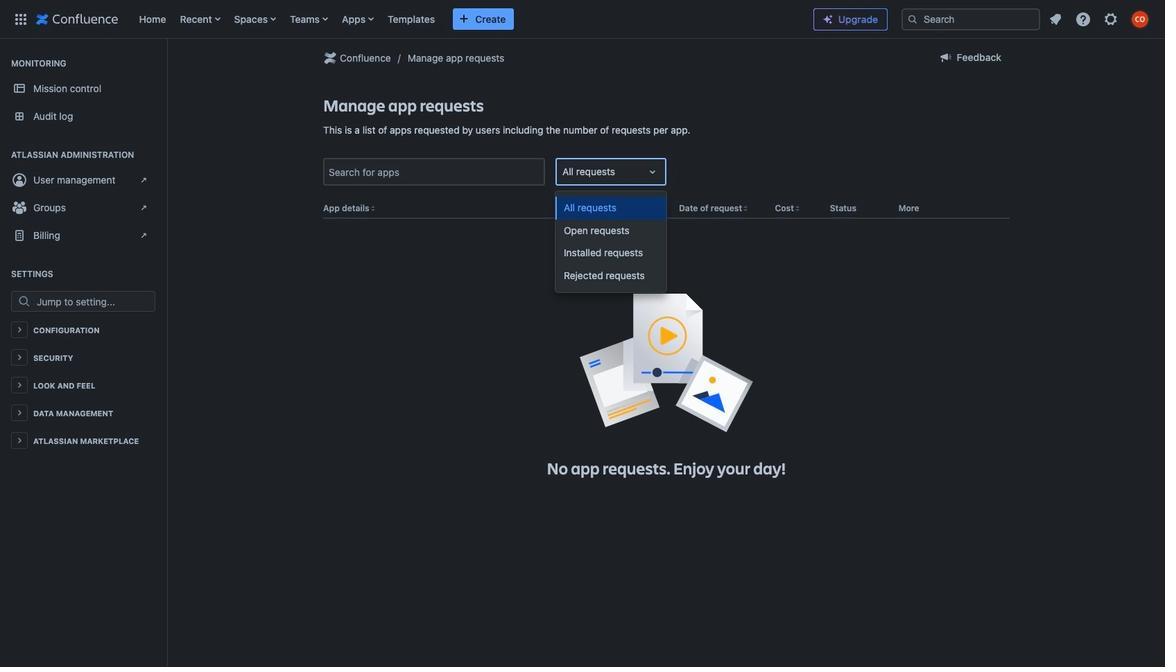 Task type: describe. For each thing, give the bounding box(es) containing it.
appswitcher icon image
[[12, 11, 29, 27]]

Search field
[[901, 8, 1040, 30]]

open image
[[644, 164, 661, 181]]

search image
[[907, 14, 918, 25]]

list for premium image
[[1043, 7, 1157, 32]]

list for appswitcher icon
[[132, 0, 802, 38]]

global element
[[8, 0, 802, 38]]

premium image
[[822, 14, 834, 25]]



Task type: locate. For each thing, give the bounding box(es) containing it.
None search field
[[901, 8, 1040, 30]]

list
[[132, 0, 802, 38], [1043, 7, 1157, 32]]

collapse sidebar image
[[151, 46, 182, 74]]

help icon image
[[1075, 11, 1092, 27]]

Settings Search field
[[33, 292, 155, 311]]

settings icon image
[[1103, 11, 1119, 27]]

banner
[[0, 0, 1165, 42]]

notification icon image
[[1047, 11, 1064, 27]]

context icon image
[[322, 50, 338, 67], [322, 50, 338, 67]]

confluence image
[[36, 11, 118, 27], [36, 11, 118, 27]]

None text field
[[562, 165, 565, 179]]

0 horizontal spatial list
[[132, 0, 802, 38]]

1 horizontal spatial list
[[1043, 7, 1157, 32]]

Search for requested apps field
[[325, 160, 544, 185]]



Task type: vqa. For each thing, say whether or not it's contained in the screenshot.
second Cloud Fortified app badge icon from left
no



